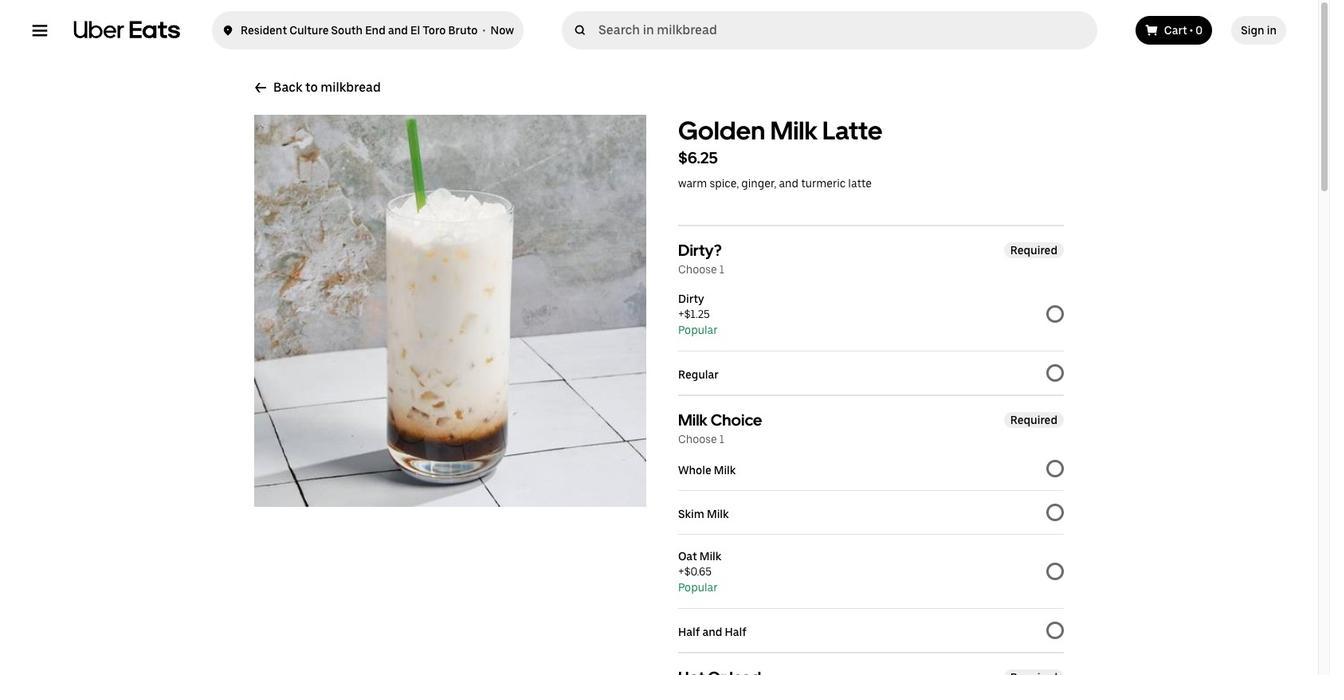 Task type: vqa. For each thing, say whether or not it's contained in the screenshot.
2nd the Popular from the bottom
yes



Task type: describe. For each thing, give the bounding box(es) containing it.
cart
[[1165, 24, 1188, 37]]

regular
[[679, 368, 719, 381]]

latte
[[849, 177, 872, 190]]

choice
[[711, 411, 763, 430]]

milk for oat
[[700, 550, 722, 563]]

turmeric
[[801, 177, 846, 190]]

0
[[1196, 24, 1203, 37]]

Search in milkbread  text field
[[599, 22, 1091, 38]]

$1.25
[[685, 308, 710, 321]]

resident culture south end and el toro bruto • now
[[241, 24, 514, 37]]

back
[[273, 80, 303, 95]]

dirty + $1.25 popular
[[679, 293, 718, 336]]

milkbread
[[321, 80, 381, 95]]

dirty?
[[679, 241, 722, 260]]

in
[[1267, 24, 1277, 37]]

warm spice, ginger, and turmeric latte
[[679, 177, 872, 190]]

choose inside dirty? choose 1
[[679, 263, 717, 276]]

toro
[[423, 24, 446, 37]]

sign in
[[1242, 24, 1277, 37]]

+ inside oat milk + $0.65 popular
[[679, 565, 685, 578]]

sign
[[1242, 24, 1265, 37]]

main navigation menu image
[[32, 22, 48, 38]]

$0.65
[[685, 565, 712, 578]]

golden
[[679, 116, 766, 146]]

0 horizontal spatial and
[[388, 24, 408, 37]]

milk choice choose 1
[[679, 411, 763, 446]]

warm
[[679, 177, 707, 190]]

1 half from the left
[[679, 626, 700, 638]]

back to milkbread link
[[254, 80, 381, 96]]

2 • from the left
[[1190, 24, 1194, 37]]

milk inside milk choice choose 1
[[679, 411, 708, 430]]

cart • 0
[[1165, 24, 1203, 37]]

$6.25
[[679, 148, 718, 167]]

2 half from the left
[[725, 626, 747, 638]]

sign in link
[[1232, 16, 1287, 45]]

1 • from the left
[[483, 24, 486, 37]]

south
[[331, 24, 363, 37]]



Task type: locate. For each thing, give the bounding box(es) containing it.
milk left the choice at the right
[[679, 411, 708, 430]]

1 vertical spatial choose
[[679, 433, 717, 446]]

1 choose from the top
[[679, 263, 717, 276]]

1 horizontal spatial and
[[703, 626, 723, 638]]

whole
[[679, 464, 712, 476]]

2 choose from the top
[[679, 433, 717, 446]]

golden milk latte $6.25
[[679, 116, 883, 167]]

+
[[679, 308, 685, 321], [679, 565, 685, 578]]

milk right whole
[[714, 464, 736, 476]]

1 horizontal spatial half
[[725, 626, 747, 638]]

dirty
[[679, 293, 704, 305]]

2 popular from the top
[[679, 581, 718, 594]]

0 vertical spatial +
[[679, 308, 685, 321]]

deliver to image
[[222, 21, 234, 40]]

choose
[[679, 263, 717, 276], [679, 433, 717, 446]]

•
[[483, 24, 486, 37], [1190, 24, 1194, 37]]

and left el
[[388, 24, 408, 37]]

milk
[[771, 116, 818, 146], [679, 411, 708, 430], [714, 464, 736, 476], [707, 507, 729, 520], [700, 550, 722, 563]]

2 vertical spatial and
[[703, 626, 723, 638]]

end
[[365, 24, 386, 37]]

1 vertical spatial required
[[1011, 414, 1058, 427]]

popular
[[679, 324, 718, 336], [679, 581, 718, 594]]

2 1 from the top
[[720, 433, 725, 446]]

and
[[388, 24, 408, 37], [779, 177, 799, 190], [703, 626, 723, 638]]

1 1 from the top
[[720, 263, 725, 276]]

required
[[1011, 244, 1058, 257], [1011, 414, 1058, 427]]

skim
[[679, 507, 705, 520]]

• left the 0
[[1190, 24, 1194, 37]]

0 vertical spatial and
[[388, 24, 408, 37]]

milk inside golden milk latte $6.25
[[771, 116, 818, 146]]

2 horizontal spatial and
[[779, 177, 799, 190]]

1 + from the top
[[679, 308, 685, 321]]

spice,
[[710, 177, 739, 190]]

now
[[491, 24, 514, 37]]

+ inside "dirty + $1.25 popular"
[[679, 308, 685, 321]]

milk for whole
[[714, 464, 736, 476]]

whole milk
[[679, 464, 736, 476]]

0 vertical spatial choose
[[679, 263, 717, 276]]

culture
[[290, 24, 329, 37]]

ginger,
[[742, 177, 777, 190]]

choose down dirty?
[[679, 263, 717, 276]]

milk for golden
[[771, 116, 818, 146]]

milk right skim
[[707, 507, 729, 520]]

popular down the "$0.65"
[[679, 581, 718, 594]]

milk up warm spice, ginger, and turmeric latte
[[771, 116, 818, 146]]

required for milk choice
[[1011, 414, 1058, 427]]

1 vertical spatial 1
[[720, 433, 725, 446]]

1 vertical spatial popular
[[679, 581, 718, 594]]

1 required from the top
[[1011, 244, 1058, 257]]

uber eats home image
[[73, 21, 180, 40]]

0 horizontal spatial •
[[483, 24, 486, 37]]

0 vertical spatial 1
[[720, 263, 725, 276]]

bruto
[[448, 24, 478, 37]]

milk up the "$0.65"
[[700, 550, 722, 563]]

latte
[[823, 116, 883, 146]]

1 inside dirty? choose 1
[[720, 263, 725, 276]]

choose inside milk choice choose 1
[[679, 433, 717, 446]]

1
[[720, 263, 725, 276], [720, 433, 725, 446]]

resident
[[241, 24, 287, 37]]

1 horizontal spatial •
[[1190, 24, 1194, 37]]

milk inside oat milk + $0.65 popular
[[700, 550, 722, 563]]

choose up whole
[[679, 433, 717, 446]]

and right ginger,
[[779, 177, 799, 190]]

dirty? choose 1
[[679, 241, 725, 276]]

and down oat milk + $0.65 popular
[[703, 626, 723, 638]]

half
[[679, 626, 700, 638], [725, 626, 747, 638]]

2 required from the top
[[1011, 414, 1058, 427]]

+ down "dirty"
[[679, 308, 685, 321]]

oat
[[679, 550, 697, 563]]

oat milk + $0.65 popular
[[679, 550, 722, 594]]

2 + from the top
[[679, 565, 685, 578]]

1 inside milk choice choose 1
[[720, 433, 725, 446]]

milk for skim
[[707, 507, 729, 520]]

0 vertical spatial popular
[[679, 324, 718, 336]]

half and half
[[679, 626, 747, 638]]

to
[[305, 80, 318, 95]]

+ down oat
[[679, 565, 685, 578]]

0 horizontal spatial half
[[679, 626, 700, 638]]

0 vertical spatial required
[[1011, 244, 1058, 257]]

popular inside oat milk + $0.65 popular
[[679, 581, 718, 594]]

skim milk
[[679, 507, 729, 520]]

1 down dirty?
[[720, 263, 725, 276]]

1 popular from the top
[[679, 324, 718, 336]]

1 vertical spatial +
[[679, 565, 685, 578]]

el
[[411, 24, 420, 37]]

popular down $1.25
[[679, 324, 718, 336]]

1 down the choice at the right
[[720, 433, 725, 446]]

back to milkbread
[[273, 80, 381, 95]]

required for dirty?
[[1011, 244, 1058, 257]]

1 vertical spatial and
[[779, 177, 799, 190]]

• left now
[[483, 24, 486, 37]]



